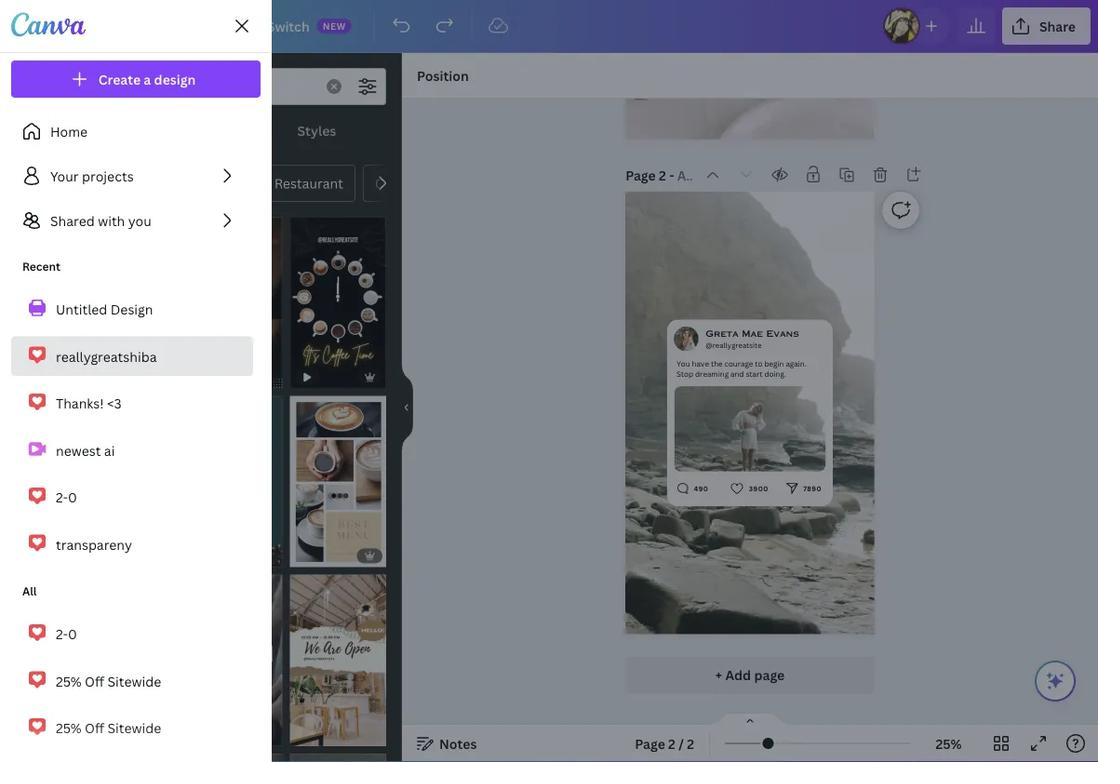 Task type: vqa. For each thing, say whether or not it's contained in the screenshot.
have
yes



Task type: locate. For each thing, give the bounding box(es) containing it.
dreaming
[[696, 369, 729, 379]]

1 vertical spatial sitewide
[[107, 719, 161, 737]]

0 vertical spatial 2-
[[56, 488, 68, 506]]

2-
[[56, 488, 68, 506], [56, 625, 68, 643]]

home link up your projects button
[[11, 113, 253, 150]]

off right videos
[[85, 719, 104, 737]]

25% off sitewide down audio button
[[56, 672, 161, 690]]

2 right "/"
[[687, 735, 695, 753]]

magic switch
[[226, 17, 310, 35]]

2 left -
[[659, 166, 666, 184]]

page for page 2 / 2
[[635, 735, 665, 753]]

all
[[22, 583, 37, 599]]

2- right projects
[[56, 488, 68, 506]]

1 25% from the top
[[56, 672, 81, 690]]

2 horizontal spatial coffee
[[375, 175, 417, 192]]

25%
[[56, 672, 81, 690], [56, 719, 81, 737]]

a
[[144, 70, 151, 88]]

coffee logos button
[[363, 165, 465, 202]]

recent
[[22, 258, 60, 274]]

490 3900 7890
[[694, 484, 822, 494]]

thanks!
[[56, 394, 104, 412]]

0 vertical spatial page
[[626, 166, 656, 184]]

elements
[[12, 158, 55, 171]]

/
[[679, 735, 684, 753]]

green and white illustration cafe opening hours information instagram story image
[[82, 396, 178, 567]]

25% off sitewide link
[[11, 661, 253, 701], [11, 708, 253, 748]]

begin
[[765, 359, 784, 369]]

1 vertical spatial page
[[635, 735, 665, 753]]

2 coffee from the left
[[201, 175, 243, 192]]

0 vertical spatial design
[[18, 91, 49, 104]]

coffee inside button
[[201, 175, 243, 192]]

25% down audio button
[[56, 672, 81, 690]]

0 right audio button
[[68, 625, 77, 643]]

25% right videos
[[56, 719, 81, 737]]

1 vertical spatial off
[[85, 719, 104, 737]]

1 vertical spatial design
[[111, 300, 153, 318]]

0 vertical spatial off
[[85, 672, 104, 690]]

1 vertical spatial list
[[11, 247, 253, 564]]

reallygreatshiba button
[[11, 337, 253, 376]]

home link inside main menu bar
[[60, 7, 127, 45]]

2- right audio
[[56, 625, 68, 643]]

25% off sitewide
[[56, 672, 161, 690], [56, 719, 161, 737]]

to
[[755, 359, 763, 369]]

1 vertical spatial 0
[[68, 625, 77, 643]]

list
[[11, 113, 253, 239], [11, 247, 253, 564], [11, 572, 253, 762]]

1 vertical spatial home link
[[11, 113, 253, 150]]

brown minimalist coffee break instagram story image
[[186, 754, 282, 762]]

your
[[50, 167, 79, 185]]

off for 2nd 25% off sitewide link
[[85, 719, 104, 737]]

2 25% off sitewide from the top
[[56, 719, 161, 737]]

1 vertical spatial 2-0
[[56, 625, 77, 643]]

1 vertical spatial home
[[50, 122, 88, 140]]

0 horizontal spatial 2
[[659, 166, 666, 184]]

home
[[74, 17, 112, 35], [50, 122, 88, 140]]

0 vertical spatial home
[[74, 17, 112, 35]]

create
[[98, 70, 141, 88]]

1 horizontal spatial design
[[111, 300, 153, 318]]

with
[[98, 212, 125, 229]]

have
[[692, 359, 709, 369]]

1 2-0 link from the top
[[11, 478, 253, 517]]

home link
[[60, 7, 127, 45], [11, 113, 253, 150]]

off right videos button
[[85, 672, 104, 690]]

1 vertical spatial 2-0 link
[[11, 614, 253, 654]]

7890
[[804, 484, 822, 494]]

untitled design
[[56, 300, 153, 318]]

2
[[659, 166, 666, 184], [668, 735, 676, 753], [687, 735, 695, 753]]

coffee button
[[189, 165, 255, 202]]

1 vertical spatial 2-
[[56, 625, 68, 643]]

draw
[[22, 426, 45, 439]]

page
[[626, 166, 656, 184], [635, 735, 665, 753]]

+
[[716, 667, 722, 685]]

list containing home
[[11, 113, 253, 239]]

0 vertical spatial 2-0 link
[[11, 478, 253, 517]]

1 horizontal spatial coffee
[[201, 175, 243, 192]]

490
[[694, 484, 709, 494]]

home up 'your' on the left
[[50, 122, 88, 140]]

design
[[18, 91, 49, 104], [111, 300, 153, 318]]

greta mae evans
[[706, 331, 800, 340]]

0 horizontal spatial design
[[18, 91, 49, 104]]

0 vertical spatial 0
[[68, 488, 77, 506]]

2 vertical spatial list
[[11, 572, 253, 762]]

off
[[85, 672, 104, 690], [85, 719, 104, 737]]

1 vertical spatial 25% off sitewide
[[56, 719, 161, 737]]

transpareny
[[56, 536, 132, 553]]

2 for -
[[659, 166, 666, 184]]

25% off sitewide right videos
[[56, 719, 161, 737]]

list containing 2-0
[[11, 572, 253, 762]]

0 vertical spatial 2-0
[[56, 488, 77, 506]]

audio button
[[0, 604, 67, 671]]

2-0 right audio
[[56, 625, 77, 643]]

0 vertical spatial list
[[11, 113, 253, 239]]

0 vertical spatial 25% off sitewide link
[[11, 661, 253, 701]]

3 coffee from the left
[[375, 175, 417, 192]]

+ add page
[[716, 667, 785, 685]]

projects button
[[0, 455, 67, 522]]

2 left "/"
[[668, 735, 676, 753]]

2 2-0 link from the top
[[11, 614, 253, 654]]

1 sitewide from the top
[[107, 672, 161, 690]]

projects
[[15, 493, 52, 506]]

brown new café we are open photography modern furniture instagram story image
[[290, 575, 386, 746]]

home up create
[[74, 17, 112, 35]]

0 vertical spatial sitewide
[[107, 672, 161, 690]]

newest ai link
[[11, 431, 253, 470]]

1 vertical spatial 25%
[[56, 719, 81, 737]]

3 list from the top
[[11, 572, 253, 762]]

2 off from the top
[[85, 719, 104, 737]]

doing.
[[765, 369, 787, 379]]

switch
[[267, 17, 310, 35]]

page left -
[[626, 166, 656, 184]]

home link up create
[[60, 7, 127, 45]]

0 horizontal spatial coffee
[[94, 175, 136, 192]]

1 horizontal spatial 2
[[668, 735, 676, 753]]

projects
[[82, 167, 134, 185]]

newest ai
[[56, 441, 115, 459]]

beige minimalist rectangular menu collage cafe your story image
[[290, 396, 386, 567]]

page left "/"
[[635, 735, 665, 753]]

0 for second 2-0 link from the top
[[68, 625, 77, 643]]

1 vertical spatial 25% off sitewide link
[[11, 708, 253, 748]]

1 25% off sitewide from the top
[[56, 672, 161, 690]]

start
[[746, 369, 763, 379]]

logos
[[420, 175, 453, 192]]

design up elements button
[[18, 91, 49, 104]]

0 vertical spatial 25% off sitewide
[[56, 672, 161, 690]]

styles button
[[247, 113, 386, 148]]

2 2- from the top
[[56, 625, 68, 643]]

coffee for coffee shop
[[94, 175, 136, 192]]

uploads button
[[0, 321, 67, 388]]

1 0 from the top
[[68, 488, 77, 506]]

1 list from the top
[[11, 113, 253, 239]]

Use 5+ words to describe... search field
[[119, 69, 316, 104]]

0 vertical spatial home link
[[60, 7, 127, 45]]

+ add page button
[[626, 657, 875, 695]]

2-0 link
[[11, 478, 253, 517], [11, 614, 253, 654]]

page
[[754, 667, 785, 685]]

coffee shop
[[94, 175, 170, 192]]

@reallygreatsite
[[706, 340, 762, 350]]

1 off from the top
[[85, 672, 104, 690]]

<3
[[107, 394, 122, 412]]

evans
[[767, 331, 800, 340]]

2-0 link down newest ai link in the bottom left of the page
[[11, 478, 253, 517]]

coffee for coffee logos
[[375, 175, 417, 192]]

2-0
[[56, 488, 77, 506], [56, 625, 77, 643]]

0 right projects
[[68, 488, 77, 506]]

shared with you
[[50, 212, 152, 229]]

reallygreatshiba
[[56, 347, 157, 365]]

0
[[68, 488, 77, 506], [68, 625, 77, 643]]

2-0 link down transpareny link
[[11, 614, 253, 654]]

0 vertical spatial 25%
[[56, 672, 81, 690]]

coffee time cafe minimal instagram story image
[[186, 217, 282, 388]]

page inside button
[[635, 735, 665, 753]]

0 for 2nd 2-0 link from the bottom
[[68, 488, 77, 506]]

coffee for coffee
[[201, 175, 243, 192]]

sitewide
[[107, 672, 161, 690], [107, 719, 161, 737]]

home inside main menu bar
[[74, 17, 112, 35]]

create a design
[[98, 70, 196, 88]]

design up reallygreatshiba button
[[111, 300, 153, 318]]

2 2-0 from the top
[[56, 625, 77, 643]]

2 sitewide from the top
[[107, 719, 161, 737]]

1 coffee from the left
[[94, 175, 136, 192]]

2-0 right projects
[[56, 488, 77, 506]]

coffee logos
[[375, 175, 453, 192]]

stop
[[677, 369, 694, 379]]

2 0 from the top
[[68, 625, 77, 643]]

design
[[154, 70, 196, 88]]

main menu bar
[[0, 0, 1098, 53]]

2 list from the top
[[11, 247, 253, 564]]



Task type: describe. For each thing, give the bounding box(es) containing it.
design inside untitled design link
[[111, 300, 153, 318]]

list containing untitled design
[[11, 247, 253, 564]]

videos
[[18, 709, 49, 722]]

1 2- from the top
[[56, 488, 68, 506]]

1 2-0 from the top
[[56, 488, 77, 506]]

ai
[[104, 441, 115, 459]]

new
[[323, 20, 346, 32]]

mae
[[742, 331, 763, 340]]

show pages image
[[706, 712, 795, 727]]

page 2 / 2 button
[[628, 729, 702, 759]]

brand button
[[0, 254, 67, 321]]

page 2 -
[[626, 166, 678, 184]]

coffee time cafe minimal instagram story group
[[186, 217, 282, 388]]

1 25% off sitewide link from the top
[[11, 661, 253, 701]]

you
[[128, 212, 152, 229]]

and
[[731, 369, 744, 379]]

elements button
[[0, 120, 67, 187]]

draw button
[[0, 388, 67, 455]]

page for page 2 -
[[626, 166, 656, 184]]

untitled design link
[[11, 290, 253, 329]]

2 25% from the top
[[56, 719, 81, 737]]

thanks! <3
[[56, 394, 122, 412]]

text
[[24, 225, 43, 238]]

magic
[[226, 17, 264, 35]]

page 2 / 2
[[635, 735, 695, 753]]

side panel tab list
[[0, 53, 67, 738]]

shared
[[50, 212, 95, 229]]

transpareny link
[[11, 525, 253, 564]]

newest
[[56, 441, 101, 459]]

uploads
[[15, 359, 52, 372]]

add
[[726, 667, 751, 685]]

videos button
[[0, 671, 67, 738]]

restaurant
[[274, 175, 343, 192]]

the
[[711, 359, 723, 369]]

your projects button
[[11, 157, 253, 195]]

text button
[[0, 187, 67, 254]]

your projects
[[50, 167, 134, 185]]

design inside design button
[[18, 91, 49, 104]]

untitled
[[56, 300, 107, 318]]

you have the courage to begin again. stop dreaming and start doing.
[[677, 359, 807, 379]]

beige minimalist rectangular menu collage cafe your story group
[[290, 396, 386, 567]]

shared with you button
[[11, 202, 253, 239]]

hide image
[[401, 363, 413, 452]]

off for 1st 25% off sitewide link
[[85, 672, 104, 690]]

2 for /
[[668, 735, 676, 753]]

cinematic video we're open coffe cafe instagram story group
[[82, 217, 178, 388]]

create a design button
[[11, 61, 261, 98]]

3900
[[749, 484, 769, 494]]

notes button
[[410, 729, 484, 759]]

canva assistant image
[[1044, 670, 1067, 693]]

you
[[677, 359, 691, 369]]

styles
[[297, 121, 336, 139]]

courage
[[725, 359, 754, 369]]

shop
[[139, 175, 170, 192]]

2 horizontal spatial 2
[[687, 735, 695, 753]]

-
[[669, 166, 674, 184]]

instagram story it's coffee time with clock, cups and neon for coffee shop and cafe black animated group
[[290, 217, 386, 388]]

we are open story for coffe shop and cafe group
[[186, 396, 282, 567]]

notes
[[439, 735, 477, 753]]

Page title text field
[[678, 166, 692, 185]]

restaurant button
[[262, 165, 356, 202]]

we are open story for coffe shop and cafe image
[[186, 396, 282, 567]]

brand
[[20, 292, 47, 305]]

audio
[[20, 642, 47, 655]]

greta
[[706, 331, 739, 340]]

coffee shop button
[[82, 165, 182, 202]]

2 25% off sitewide link from the top
[[11, 708, 253, 748]]

design button
[[0, 53, 67, 120]]

thanks! <3 link
[[11, 384, 253, 423]]

minimalist cafe promo your story image
[[82, 575, 178, 746]]

again.
[[786, 359, 807, 369]]

brown modern cafe today's specials your story image
[[290, 754, 386, 762]]



